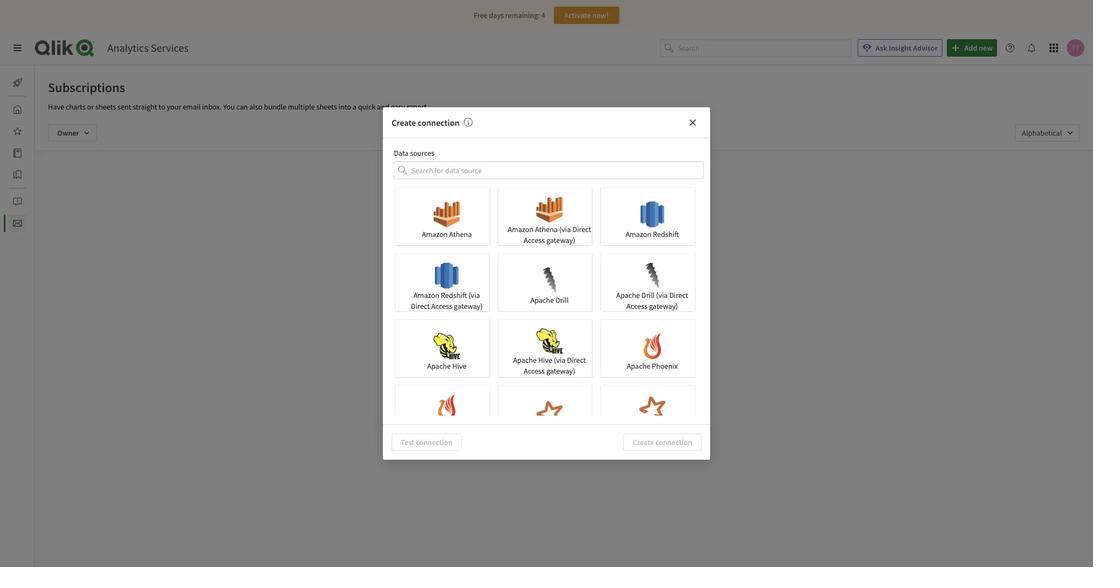 Task type: locate. For each thing, give the bounding box(es) containing it.
a
[[353, 102, 357, 112], [543, 244, 547, 254], [529, 255, 533, 265]]

amazon athena (via direct access gateway) image
[[536, 197, 563, 223]]

access for athena
[[524, 236, 545, 245]]

0 horizontal spatial on
[[519, 255, 528, 265]]

(via inside apache hive (via direct access gateway)
[[554, 356, 565, 366]]

multiple
[[288, 102, 315, 112]]

hive down apache hive (via direct access gateway) image
[[538, 356, 552, 366]]

apache spark (via direct access gateway) image
[[639, 395, 665, 421]]

gateway) inside 'amazon athena (via direct access gateway)'
[[546, 236, 575, 245]]

collections image
[[13, 171, 22, 179]]

charts
[[66, 102, 86, 112]]

0 horizontal spatial chart
[[515, 266, 532, 276]]

on
[[519, 255, 528, 265], [633, 255, 641, 265]]

1 vertical spatial sheet
[[542, 266, 559, 276]]

apache hive (via direct access gateway) image
[[536, 329, 563, 354]]

have charts or sheets sent straight to your email inbox. you can also bundle multiple sheets into a quick and easy report.
[[48, 102, 429, 112]]

amazon for amazon redshift
[[626, 229, 651, 239]]

sheets left sent at the top of the page
[[95, 102, 116, 112]]

amazon down 'amazon athena' icon
[[422, 229, 448, 239]]

a left regular
[[529, 255, 533, 265]]

1 vertical spatial or
[[566, 244, 573, 254]]

to up regular
[[535, 244, 541, 254]]

redshift
[[653, 229, 679, 239], [441, 291, 467, 300]]

sheet up click
[[575, 244, 592, 254]]

create connection dialog
[[383, 108, 710, 460]]

0 horizontal spatial you
[[223, 102, 235, 112]]

and
[[377, 102, 389, 112]]

create connection
[[392, 117, 460, 128]]

apache phoenix image
[[639, 333, 665, 360]]

1 horizontal spatial chart
[[548, 244, 565, 254]]

(via for hive
[[554, 356, 565, 366]]

athena for amazon athena
[[449, 229, 472, 239]]

amazon up subscribe
[[508, 225, 534, 234]]

services
[[151, 41, 189, 55]]

analytics
[[107, 41, 149, 55]]

favorites image
[[13, 127, 22, 136]]

0 vertical spatial or
[[87, 102, 94, 112]]

2 the from the left
[[568, 266, 579, 276]]

it
[[626, 244, 630, 254]]

apache down 'apache phoenix' image
[[627, 361, 650, 371]]

sheets
[[95, 102, 116, 112], [316, 102, 337, 112]]

gateway) inside the amazon redshift (via direct access gateway)
[[454, 302, 483, 311]]

0 horizontal spatial the
[[503, 266, 513, 276]]

apache for apache phoenix
[[627, 361, 650, 371]]

apache for apache drill (via direct access gateway)
[[616, 291, 640, 300]]

access inside apache hive (via direct access gateway)
[[524, 367, 545, 376]]

on down by
[[633, 255, 641, 265]]

not
[[527, 230, 540, 241]]

apache inside apache hive (via direct access gateway)
[[513, 356, 537, 366]]

amazon athena image
[[434, 201, 460, 228]]

amazon for amazon athena
[[422, 229, 448, 239]]

1 horizontal spatial email
[[500, 255, 518, 265]]

gateway) down apache hive (via direct access gateway) image
[[546, 367, 575, 376]]

(via inside the amazon redshift (via direct access gateway)
[[468, 291, 480, 300]]

redshift down amazon redshift icon
[[653, 229, 679, 239]]

0 horizontal spatial sheets
[[95, 102, 116, 112]]

apache down apache hive (via direct access gateway) image
[[513, 356, 537, 366]]

1 horizontal spatial athena
[[535, 225, 558, 234]]

apache drill (via direct access gateway) image
[[639, 263, 665, 289]]

'subscribe'
[[596, 255, 631, 265]]

redshift inside button
[[653, 229, 679, 239]]

0 horizontal spatial hive
[[452, 361, 466, 371]]

gateway) for redshift
[[454, 302, 483, 311]]

gateway)
[[546, 236, 575, 245], [454, 302, 483, 311], [649, 302, 678, 311], [546, 367, 575, 376]]

have
[[48, 102, 64, 112]]

redshift down amazon redshift (via direct access gateway) icon
[[441, 291, 467, 300]]

sheet
[[575, 244, 592, 254], [542, 266, 559, 276]]

(via inside 'amazon athena (via direct access gateway)'
[[559, 225, 571, 234]]

apache hive
[[427, 361, 466, 371]]

amazon inside amazon athena button
[[422, 229, 448, 239]]

drill down the apache drill image
[[555, 295, 569, 305]]

redshift for amazon redshift (via direct access gateway)
[[441, 291, 467, 300]]

gateway) down amazon redshift (via direct access gateway) icon
[[454, 302, 483, 311]]

direct inside apache hive (via direct access gateway)
[[567, 356, 586, 366]]

0 horizontal spatial sheet
[[542, 266, 559, 276]]

0 horizontal spatial athena
[[449, 229, 472, 239]]

subscriptions
[[577, 230, 627, 241]]

alerts image
[[13, 197, 22, 206]]

apache phoenix (via direct access gateway) image
[[434, 395, 460, 421]]

1 horizontal spatial on
[[633, 255, 641, 265]]

data
[[394, 148, 409, 158]]

direct inside apache drill (via direct access gateway)
[[669, 291, 688, 300]]

free days remaining: 4
[[474, 10, 545, 20]]

sheets left into
[[316, 102, 337, 112]]

bundle
[[264, 102, 286, 112]]

subscriptions
[[48, 79, 125, 95]]

amazon down amazon redshift (via direct access gateway) icon
[[414, 291, 439, 300]]

1 vertical spatial chart
[[515, 266, 532, 276]]

or up basis.
[[566, 244, 573, 254]]

direct inside 'amazon athena (via direct access gateway)'
[[572, 225, 591, 234]]

0 horizontal spatial drill
[[555, 295, 569, 305]]

or
[[87, 102, 94, 112], [566, 244, 573, 254], [533, 266, 540, 276]]

access inside the amazon redshift (via direct access gateway)
[[431, 302, 452, 311]]

2 vertical spatial or
[[533, 266, 540, 276]]

gateway) for athena
[[546, 236, 575, 245]]

or down regular
[[533, 266, 540, 276]]

1 vertical spatial redshift
[[441, 291, 467, 300]]

athena down the amazon athena (via direct access gateway) icon
[[535, 225, 558, 234]]

on down subscribe
[[519, 255, 528, 265]]

1 horizontal spatial the
[[568, 266, 579, 276]]

ask insight advisor button
[[858, 39, 943, 57]]

email
[[183, 102, 201, 112], [500, 255, 518, 265]]

hive inside apache hive (via direct access gateway)
[[538, 356, 552, 366]]

you inside you do not have any subscriptions yet subscribe to a chart or sheet to receive it by email on a regular basis. click 'subscribe' on the chart or sheet in the app to get started.
[[500, 230, 514, 241]]

drill
[[641, 291, 655, 300], [555, 295, 569, 305]]

a up regular
[[543, 244, 547, 254]]

amazon up by
[[626, 229, 651, 239]]

chart
[[548, 244, 565, 254], [515, 266, 532, 276]]

apache down started. at the right of the page
[[616, 291, 640, 300]]

hive for apache hive (via direct access gateway)
[[538, 356, 552, 366]]

get
[[602, 266, 612, 276]]

gateway) up basis.
[[546, 236, 575, 245]]

into
[[338, 102, 351, 112]]

1 vertical spatial email
[[500, 255, 518, 265]]

to left get
[[594, 266, 601, 276]]

drill down apache drill (via direct access gateway) icon
[[641, 291, 655, 300]]

access inside 'amazon athena (via direct access gateway)'
[[524, 236, 545, 245]]

apache inside apache drill (via direct access gateway)
[[616, 291, 640, 300]]

click
[[579, 255, 594, 265]]

access inside apache drill (via direct access gateway)
[[627, 302, 648, 311]]

the
[[503, 266, 513, 276], [568, 266, 579, 276]]

direct inside the amazon redshift (via direct access gateway)
[[411, 302, 430, 311]]

amazon redshift (via direct access gateway) image
[[434, 263, 460, 289]]

activate now! link
[[554, 7, 619, 24]]

0 vertical spatial sheet
[[575, 244, 592, 254]]

access for redshift
[[431, 302, 452, 311]]

1 vertical spatial a
[[543, 244, 547, 254]]

home link
[[9, 101, 54, 118]]

0 horizontal spatial redshift
[[441, 291, 467, 300]]

apache down the apache drill image
[[530, 295, 554, 305]]

analytics services
[[107, 41, 189, 55]]

gateway) inside apache hive (via direct access gateway)
[[546, 367, 575, 376]]

getting started image
[[13, 79, 22, 87]]

data sources
[[394, 148, 434, 158]]

apache phoenix button
[[601, 320, 696, 377]]

email down subscribe
[[500, 255, 518, 265]]

inbox.
[[202, 102, 222, 112]]

a right into
[[353, 102, 357, 112]]

direct
[[572, 225, 591, 234], [669, 291, 688, 300], [411, 302, 430, 311], [567, 356, 586, 366]]

0 vertical spatial a
[[353, 102, 357, 112]]

athena inside 'amazon athena (via direct access gateway)'
[[535, 225, 558, 234]]

apache hive (via direct access gateway)
[[513, 356, 586, 376]]

chart down subscribe
[[515, 266, 532, 276]]

amazon
[[508, 225, 534, 234], [422, 229, 448, 239], [626, 229, 651, 239], [414, 291, 439, 300]]

alphabetical image
[[1015, 124, 1080, 142]]

1 horizontal spatial you
[[500, 230, 514, 241]]

yet
[[629, 230, 641, 241]]

gateway) down apache drill (via direct access gateway) icon
[[649, 302, 678, 311]]

subscribe
[[501, 244, 533, 254]]

the right in
[[568, 266, 579, 276]]

by
[[632, 244, 640, 254]]

straight
[[133, 102, 157, 112]]

drill inside apache drill button
[[555, 295, 569, 305]]

2 sheets from the left
[[316, 102, 337, 112]]

the down subscribe
[[503, 266, 513, 276]]

amazon inside the amazon redshift (via direct access gateway)
[[414, 291, 439, 300]]

1 vertical spatial you
[[500, 230, 514, 241]]

1 horizontal spatial drill
[[641, 291, 655, 300]]

amazon inside amazon redshift button
[[626, 229, 651, 239]]

to
[[159, 102, 165, 112], [535, 244, 541, 254], [594, 244, 600, 254], [594, 266, 601, 276]]

1 horizontal spatial hive
[[538, 356, 552, 366]]

athena
[[535, 225, 558, 234], [449, 229, 472, 239]]

direct for apache hive (via direct access gateway)
[[567, 356, 586, 366]]

1 horizontal spatial sheets
[[316, 102, 337, 112]]

access for drill
[[627, 302, 648, 311]]

chart up regular
[[548, 244, 565, 254]]

amazon for amazon athena (via direct access gateway)
[[508, 225, 534, 234]]

amazon athena
[[422, 229, 472, 239]]

amazon redshift button
[[601, 188, 696, 245]]

hive down apache hive icon
[[452, 361, 466, 371]]

(via
[[559, 225, 571, 234], [468, 291, 480, 300], [656, 291, 668, 300], [554, 356, 565, 366]]

0 vertical spatial redshift
[[653, 229, 679, 239]]

(via inside apache drill (via direct access gateway)
[[656, 291, 668, 300]]

you
[[223, 102, 235, 112], [500, 230, 514, 241]]

open sidebar menu image
[[13, 44, 22, 52]]

athena down 'amazon athena' icon
[[449, 229, 472, 239]]

2 vertical spatial a
[[529, 255, 533, 265]]

receive
[[602, 244, 624, 254]]

home
[[35, 105, 54, 115]]

you left "can"
[[223, 102, 235, 112]]

2 horizontal spatial or
[[566, 244, 573, 254]]

hive
[[538, 356, 552, 366], [452, 361, 466, 371]]

drill inside apache drill (via direct access gateway)
[[641, 291, 655, 300]]

redshift inside the amazon redshift (via direct access gateway)
[[441, 291, 467, 300]]

0 vertical spatial email
[[183, 102, 201, 112]]

2 horizontal spatial a
[[543, 244, 547, 254]]

sheet down regular
[[542, 266, 559, 276]]

0 vertical spatial chart
[[548, 244, 565, 254]]

drill for apache drill (via direct access gateway)
[[641, 291, 655, 300]]

can
[[236, 102, 248, 112]]

free
[[474, 10, 487, 20]]

apache hive (via direct access gateway) button
[[498, 320, 593, 377]]

amazon redshift
[[626, 229, 679, 239]]

you left do
[[500, 230, 514, 241]]

gateway) inside apache drill (via direct access gateway)
[[649, 302, 678, 311]]

amazon athena button
[[395, 188, 491, 245]]

direct for apache drill (via direct access gateway)
[[669, 291, 688, 300]]

apache down apache hive icon
[[427, 361, 451, 371]]

apache drill
[[530, 295, 569, 305]]

1 the from the left
[[503, 266, 513, 276]]

1 horizontal spatial redshift
[[653, 229, 679, 239]]

or right charts on the top left of page
[[87, 102, 94, 112]]

apache
[[616, 291, 640, 300], [530, 295, 554, 305], [513, 356, 537, 366], [427, 361, 451, 371], [627, 361, 650, 371]]

navigation pane element
[[0, 70, 59, 237]]

activate now!
[[564, 10, 609, 20]]

email right your
[[183, 102, 201, 112]]

amazon inside 'amazon athena (via direct access gateway)'
[[508, 225, 534, 234]]

any
[[561, 230, 575, 241]]



Task type: vqa. For each thing, say whether or not it's contained in the screenshot.
OAuth Image
no



Task type: describe. For each thing, give the bounding box(es) containing it.
advisor
[[913, 43, 938, 53]]

1 on from the left
[[519, 255, 528, 265]]

create
[[392, 117, 416, 128]]

apache for apache hive
[[427, 361, 451, 371]]

apache drill image
[[536, 267, 563, 294]]

2 on from the left
[[633, 255, 641, 265]]

apache hive button
[[395, 320, 491, 377]]

insight
[[889, 43, 911, 53]]

apache drill (via direct access gateway) button
[[601, 254, 696, 312]]

to down subscriptions
[[594, 244, 600, 254]]

report.
[[407, 102, 429, 112]]

catalog link
[[9, 145, 59, 162]]

started.
[[614, 266, 638, 276]]

0 vertical spatial you
[[223, 102, 235, 112]]

1 horizontal spatial sheet
[[575, 244, 592, 254]]

0 horizontal spatial a
[[353, 102, 357, 112]]

have
[[542, 230, 560, 241]]

0 horizontal spatial email
[[183, 102, 201, 112]]

drill for apache drill
[[555, 295, 569, 305]]

apache for apache drill
[[530, 295, 554, 305]]

to left your
[[159, 102, 165, 112]]

your
[[167, 102, 181, 112]]

gateway) for hive
[[546, 367, 575, 376]]

Search for data source text field
[[411, 162, 704, 179]]

apache spark image
[[536, 399, 563, 426]]

amazon athena (via direct access gateway)
[[508, 225, 591, 245]]

access for hive
[[524, 367, 545, 376]]

apache phoenix
[[627, 361, 678, 371]]

days
[[489, 10, 504, 20]]

redshift for amazon redshift
[[653, 229, 679, 239]]

catalog
[[35, 148, 59, 158]]

quick
[[358, 102, 376, 112]]

ask insight advisor
[[876, 43, 938, 53]]

email inside you do not have any subscriptions yet subscribe to a chart or sheet to receive it by email on a regular basis. click 'subscribe' on the chart or sheet in the app to get started.
[[500, 255, 518, 265]]

Search text field
[[678, 39, 851, 57]]

gateway) for drill
[[649, 302, 678, 311]]

athena for amazon athena (via direct access gateway)
[[535, 225, 558, 234]]

connection
[[418, 117, 460, 128]]

searchbar element
[[660, 39, 851, 57]]

hive for apache hive
[[452, 361, 466, 371]]

easy
[[391, 102, 405, 112]]

activate
[[564, 10, 591, 20]]

basis.
[[559, 255, 577, 265]]

apache drill button
[[498, 254, 593, 311]]

1 sheets from the left
[[95, 102, 116, 112]]

remaining:
[[505, 10, 540, 20]]

catalog image
[[13, 149, 22, 158]]

do
[[516, 230, 525, 241]]

4
[[541, 10, 545, 20]]

amazon redshift image
[[639, 201, 665, 228]]

direct for amazon redshift (via direct access gateway)
[[411, 302, 430, 311]]

amazon athena (via direct access gateway) button
[[498, 188, 593, 246]]

(via for athena
[[559, 225, 571, 234]]

filters region
[[35, 116, 1093, 151]]

(via for redshift
[[468, 291, 480, 300]]

ask
[[876, 43, 887, 53]]

phoenix
[[652, 361, 678, 371]]

now!
[[592, 10, 609, 20]]

amazon redshift (via direct access gateway) button
[[395, 254, 491, 312]]

home image
[[13, 105, 22, 114]]

analytics services element
[[107, 41, 189, 55]]

in
[[561, 266, 567, 276]]

direct for amazon athena (via direct access gateway)
[[572, 225, 591, 234]]

sources
[[410, 148, 434, 158]]

subscriptions image
[[13, 219, 22, 228]]

1 horizontal spatial a
[[529, 255, 533, 265]]

(via for drill
[[656, 291, 668, 300]]

1 horizontal spatial or
[[533, 266, 540, 276]]

apache drill (via direct access gateway)
[[616, 291, 688, 311]]

amazon redshift (via direct access gateway)
[[411, 291, 483, 311]]

apache hive image
[[434, 333, 460, 360]]

regular
[[535, 255, 557, 265]]

0 horizontal spatial or
[[87, 102, 94, 112]]

also
[[249, 102, 262, 112]]

amazon for amazon redshift (via direct access gateway)
[[414, 291, 439, 300]]

you do not have any subscriptions yet subscribe to a chart or sheet to receive it by email on a regular basis. click 'subscribe' on the chart or sheet in the app to get started.
[[500, 230, 641, 276]]

app
[[580, 266, 592, 276]]

apache for apache hive (via direct access gateway)
[[513, 356, 537, 366]]

sent
[[117, 102, 131, 112]]



